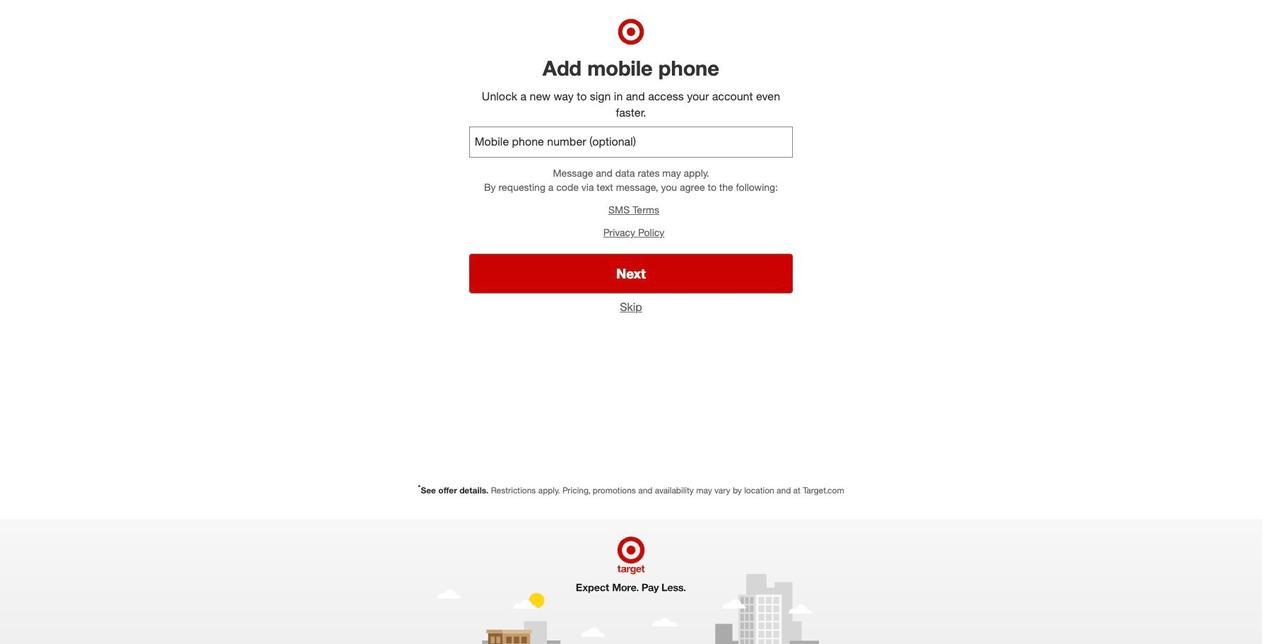 Task type: vqa. For each thing, say whether or not it's contained in the screenshot.
the Type to the right
no



Task type: locate. For each thing, give the bounding box(es) containing it.
None telephone field
[[469, 127, 793, 158]]



Task type: describe. For each thing, give the bounding box(es) containing it.
target: expect more. pay less. image
[[433, 519, 830, 644]]

us members only. image
[[478, 133, 498, 153]]



